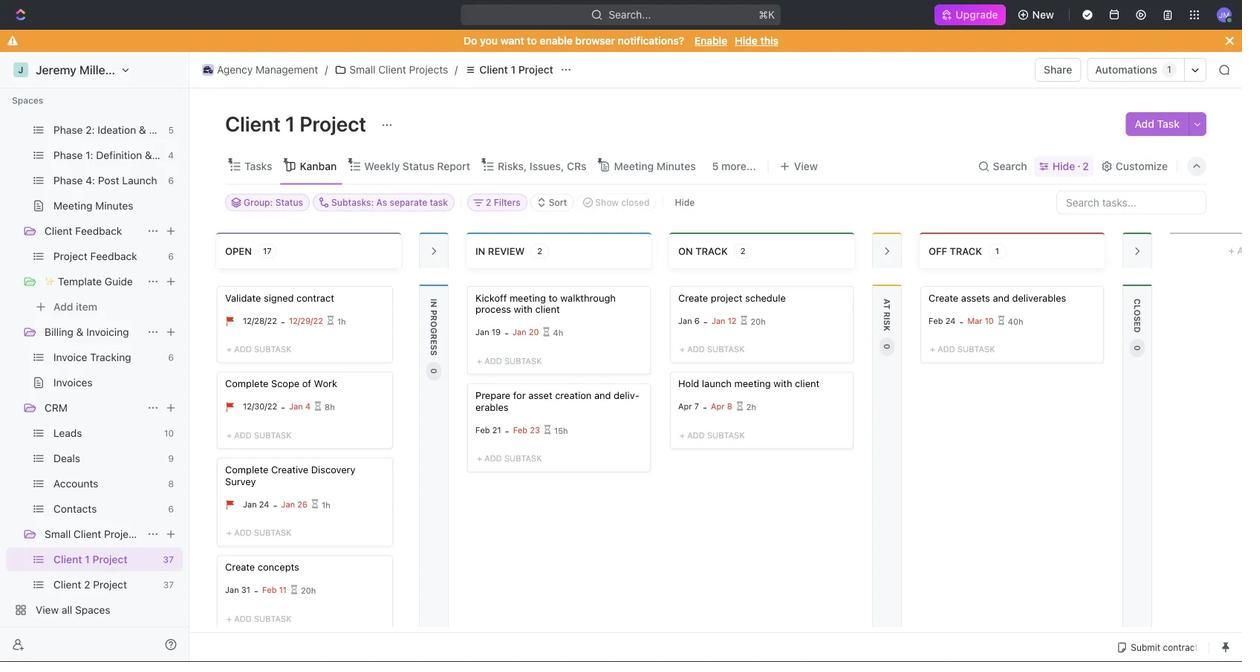 Task type: locate. For each thing, give the bounding box(es) containing it.
phase for phase 4: post launch
[[54, 174, 83, 187]]

20
[[529, 327, 539, 337]]

0 vertical spatial e
[[1133, 321, 1143, 327]]

- for create concepts
[[254, 585, 259, 596]]

+ add subtask for create assets and deliverables
[[931, 344, 996, 354]]

hide for hide 2
[[1053, 160, 1076, 172]]

spaces down client 2 project
[[75, 604, 110, 616]]

1 horizontal spatial 8
[[728, 402, 733, 411]]

task
[[430, 197, 448, 208]]

0 horizontal spatial minutes
[[95, 200, 133, 212]]

1 vertical spatial hide
[[1053, 160, 1076, 172]]

o down p
[[429, 321, 439, 327]]

upgrade
[[956, 9, 999, 21]]

2 filters button
[[468, 194, 528, 211]]

0 vertical spatial complete
[[225, 378, 269, 389]]

minutes up the hide button
[[657, 160, 696, 172]]

4 inside 12/30/22 - jan 4
[[305, 402, 311, 411]]

6 down onboarding
[[168, 175, 174, 186]]

4:
[[86, 174, 95, 187]]

5 left more...
[[713, 160, 719, 172]]

2 inside sidebar navigation
[[84, 579, 90, 591]]

prepare
[[476, 389, 511, 400]]

upgrade link
[[935, 4, 1006, 25]]

subtask down jan 20 dropdown button
[[505, 356, 542, 365]]

meeting minutes inside sidebar navigation
[[54, 200, 133, 212]]

20h
[[751, 316, 766, 326], [301, 586, 316, 595]]

+ up create concepts
[[227, 528, 232, 537]]

create for create assets and deliverables
[[929, 292, 959, 303]]

add inside sidebar navigation
[[54, 301, 73, 313]]

weekly
[[364, 160, 400, 172]]

1h button right 12/29/22
[[327, 310, 346, 332]]

phase left 4:
[[54, 174, 83, 187]]

0 horizontal spatial 5
[[168, 125, 174, 135]]

2:
[[86, 124, 95, 136]]

subtask down feb 11 "dropdown button"
[[254, 614, 292, 623]]

closed
[[622, 197, 650, 208]]

2 horizontal spatial create
[[929, 292, 959, 303]]

projects
[[409, 64, 448, 76], [104, 528, 143, 540]]

meeting minutes link for crs
[[611, 156, 696, 177]]

subtask for kickoff meeting to walkthrough process with client
[[505, 356, 542, 365]]

client feedback
[[45, 225, 122, 237]]

0 horizontal spatial 20h button
[[291, 579, 316, 602]]

add down 12/30/22
[[234, 430, 252, 440]]

2 vertical spatial &
[[76, 326, 84, 338]]

in review
[[476, 245, 525, 256]]

0 vertical spatial feedback
[[75, 225, 122, 237]]

with right launch
[[774, 378, 793, 389]]

0 vertical spatial 8
[[728, 402, 733, 411]]

0 vertical spatial o
[[1133, 309, 1143, 316]]

to
[[527, 35, 537, 47], [549, 292, 558, 303]]

20h for concepts
[[301, 586, 316, 595]]

1 vertical spatial 20h button
[[291, 579, 316, 602]]

validate signed contract
[[225, 292, 334, 303]]

1 vertical spatial &
[[145, 149, 152, 161]]

6 right project feedback link
[[168, 251, 174, 262]]

0 vertical spatial to
[[527, 35, 537, 47]]

status left the report
[[403, 160, 435, 172]]

add for prepare for asset creation and deliv erables
[[485, 453, 502, 463]]

- left "jan 4" dropdown button
[[281, 402, 286, 413]]

2 track from the left
[[950, 245, 983, 256]]

& up launch
[[145, 149, 152, 161]]

0 horizontal spatial projects
[[104, 528, 143, 540]]

i n p r o g r e s s
[[429, 298, 439, 356]]

feb 11 button
[[262, 585, 291, 597]]

1 horizontal spatial meeting
[[614, 160, 654, 172]]

jan 24 - jan 26
[[243, 499, 308, 510]]

/
[[325, 64, 328, 76], [455, 64, 458, 76]]

meeting minutes link down post
[[54, 194, 180, 218]]

0 horizontal spatial small client projects
[[45, 528, 143, 540]]

1 horizontal spatial 24
[[946, 316, 956, 325]]

1 vertical spatial 37
[[163, 580, 174, 590]]

review
[[488, 245, 525, 256]]

1 horizontal spatial meeting minutes link
[[611, 156, 696, 177]]

2 37 from the top
[[163, 580, 174, 590]]

- left jan 26 dropdown button at bottom left
[[273, 499, 278, 510]]

of
[[302, 378, 311, 389]]

feedback up guide
[[90, 250, 137, 262]]

1 vertical spatial feedback
[[90, 250, 137, 262]]

kanban
[[300, 160, 337, 172]]

1 vertical spatial 1h button
[[311, 493, 331, 516]]

24 inside jan 24 - jan 26
[[259, 499, 269, 509]]

1 inside tree
[[85, 553, 90, 566]]

phase left 2:
[[54, 124, 83, 136]]

+ for create project schedule
[[680, 344, 685, 354]]

complete up survey at the left bottom of the page
[[225, 464, 269, 475]]

0 vertical spatial meeting minutes
[[614, 160, 696, 172]]

meeting up 2h
[[735, 378, 771, 389]]

jan 19 - jan 20
[[476, 327, 539, 338]]

- left 'jan 12' dropdown button
[[704, 316, 708, 327]]

1 vertical spatial 24
[[259, 499, 269, 509]]

37 for client 2 project
[[163, 580, 174, 590]]

meeting minutes up closed
[[614, 160, 696, 172]]

complete up 12/30/22
[[225, 378, 269, 389]]

create for create concepts
[[225, 561, 255, 572]]

0 horizontal spatial and
[[595, 389, 611, 400]]

+ add subtask down apr 7 - apr 8
[[680, 430, 745, 440]]

& inside the phase 2: ideation & production link
[[139, 124, 146, 136]]

2 left "filters"
[[486, 197, 492, 208]]

this
[[761, 35, 779, 47]]

client 1 project link up client 2 project link
[[54, 548, 157, 572]]

subtask for complete scope of work
[[254, 430, 292, 440]]

1 horizontal spatial minutes
[[657, 160, 696, 172]]

crm link
[[45, 396, 141, 420]]

hide inside button
[[675, 197, 695, 208]]

0 horizontal spatial with
[[514, 303, 533, 315]]

1 phase from the top
[[54, 124, 83, 136]]

24 for jan 24 - jan 26
[[259, 499, 269, 509]]

0 horizontal spatial 8
[[168, 479, 174, 489]]

add down apr 7 dropdown button
[[688, 430, 705, 440]]

jan 26 button
[[281, 499, 311, 511]]

leads
[[54, 427, 82, 439]]

24 left jan 26 dropdown button at bottom left
[[259, 499, 269, 509]]

0 horizontal spatial view
[[36, 604, 59, 616]]

& right the billing
[[76, 326, 84, 338]]

view
[[794, 160, 818, 172], [36, 604, 59, 616]]

+ add subtask for complete creative discovery survey
[[227, 528, 292, 537]]

0 vertical spatial 20h
[[751, 316, 766, 326]]

jan inside jan 31 - feb 11
[[225, 585, 239, 595]]

& inside the phase 1: definition & onboarding link
[[145, 149, 152, 161]]

+ add subtask down jan 24 dropdown button
[[227, 528, 292, 537]]

invoicing
[[86, 326, 129, 338]]

2 vertical spatial hide
[[675, 197, 695, 208]]

subtask for prepare for asset creation and deliv erables
[[505, 453, 542, 463]]

1 vertical spatial meeting
[[54, 200, 92, 212]]

jan left 20
[[513, 327, 527, 337]]

apr 7 button
[[679, 401, 703, 413]]

view inside tree
[[36, 604, 59, 616]]

jan left 31
[[225, 585, 239, 595]]

1 vertical spatial small client projects
[[45, 528, 143, 540]]

0 vertical spatial 24
[[946, 316, 956, 325]]

project feedback
[[54, 250, 137, 262]]

deliv
[[614, 389, 640, 400]]

2 filters
[[486, 197, 521, 208]]

1h for discovery
[[322, 500, 331, 509]]

1 37 from the top
[[163, 555, 174, 565]]

0 horizontal spatial e
[[429, 339, 439, 345]]

+ add subtask down the '12/30/22' "dropdown button"
[[227, 430, 292, 440]]

0 horizontal spatial 24
[[259, 499, 269, 509]]

create for create project schedule
[[679, 292, 709, 303]]

1 vertical spatial status
[[276, 197, 303, 208]]

complete inside "complete creative discovery survey"
[[225, 464, 269, 475]]

-
[[281, 316, 285, 327], [704, 316, 708, 327], [960, 316, 964, 327], [505, 327, 509, 338], [281, 402, 286, 413], [703, 402, 708, 413], [505, 425, 510, 436], [273, 499, 278, 510], [254, 585, 259, 596]]

1 vertical spatial with
[[774, 378, 793, 389]]

10
[[985, 316, 994, 325], [164, 428, 174, 439]]

meeting minutes link up closed
[[611, 156, 696, 177]]

create concepts
[[225, 561, 299, 572]]

add down feb 24 dropdown button
[[938, 344, 956, 354]]

+ add subtask down jan 19 - jan 20
[[477, 356, 542, 365]]

5 inside sidebar navigation
[[168, 125, 174, 135]]

add for create assets and deliverables
[[938, 344, 956, 354]]

1 horizontal spatial o
[[1133, 309, 1143, 316]]

client inside kickoff meeting to walkthrough process with client
[[536, 303, 560, 315]]

feedback
[[75, 225, 122, 237], [90, 250, 137, 262]]

meeting minutes link for post
[[54, 194, 180, 218]]

create up 31
[[225, 561, 255, 572]]

view inside button
[[794, 160, 818, 172]]

0 horizontal spatial /
[[325, 64, 328, 76]]

2h button
[[737, 396, 757, 418]]

status
[[403, 160, 435, 172], [276, 197, 303, 208]]

1 apr from the left
[[679, 402, 692, 411]]

0 vertical spatial spaces
[[12, 95, 43, 106]]

add for validate signed contract
[[234, 344, 252, 354]]

r up 'g'
[[429, 315, 439, 321]]

small client projects inside sidebar navigation
[[45, 528, 143, 540]]

6 left 'jan 12' dropdown button
[[695, 316, 700, 325]]

add down 12/28/22
[[234, 344, 252, 354]]

1 horizontal spatial i
[[883, 317, 892, 320]]

1 horizontal spatial client 1 project
[[225, 111, 371, 136]]

3 phase from the top
[[54, 174, 83, 187]]

client 2 project
[[54, 579, 127, 591]]

filters
[[494, 197, 521, 208]]

track right off
[[950, 245, 983, 256]]

0 horizontal spatial spaces
[[12, 95, 43, 106]]

client 1 project inside tree
[[54, 553, 128, 566]]

1 horizontal spatial 0
[[883, 344, 892, 349]]

survey
[[225, 475, 256, 486]]

1 horizontal spatial status
[[403, 160, 435, 172]]

client 1 project
[[480, 64, 554, 76], [225, 111, 371, 136], [54, 553, 128, 566]]

meeting inside sidebar navigation
[[54, 200, 92, 212]]

+ add subtask for validate signed contract
[[227, 344, 292, 354]]

add down the jan 6 dropdown button
[[688, 344, 705, 354]]

project feedback link
[[54, 245, 162, 268]]

1 horizontal spatial 20h button
[[741, 310, 766, 332]]

Search tasks... text field
[[1058, 191, 1206, 214]]

+ add subtask for complete scope of work
[[227, 430, 292, 440]]

0 vertical spatial 10
[[985, 316, 994, 325]]

feb inside feb 24 - mar 10
[[929, 316, 944, 325]]

0 vertical spatial &
[[139, 124, 146, 136]]

1 horizontal spatial 20h
[[751, 316, 766, 326]]

0 down the d
[[1133, 345, 1143, 351]]

0 horizontal spatial 10
[[164, 428, 174, 439]]

1 vertical spatial projects
[[104, 528, 143, 540]]

2 horizontal spatial 0
[[1133, 345, 1143, 351]]

prepare for asset creation and deliv erables
[[476, 389, 640, 412]]

5 for 5
[[168, 125, 174, 135]]

ideation
[[98, 124, 136, 136]]

0 vertical spatial small
[[350, 64, 376, 76]]

weekly status report link
[[361, 156, 471, 177]]

mar 10 button
[[968, 315, 998, 327]]

meeting minutes link
[[611, 156, 696, 177], [54, 194, 180, 218]]

1 complete from the top
[[225, 378, 269, 389]]

0 vertical spatial hide
[[735, 35, 758, 47]]

status right group: at the left of the page
[[276, 197, 303, 208]]

8 left 2h dropdown button
[[728, 402, 733, 411]]

1 vertical spatial 8
[[168, 479, 174, 489]]

2 complete from the top
[[225, 464, 269, 475]]

project
[[519, 64, 554, 76], [300, 111, 367, 136], [54, 250, 88, 262], [93, 553, 128, 566], [93, 579, 127, 591]]

0 horizontal spatial client
[[536, 303, 560, 315]]

24 left mar
[[946, 316, 956, 325]]

i up k
[[883, 317, 892, 320]]

& for ideation
[[139, 124, 146, 136]]

2 vertical spatial phase
[[54, 174, 83, 187]]

8 inside apr 7 - apr 8
[[728, 402, 733, 411]]

view left all
[[36, 604, 59, 616]]

1 vertical spatial client 1 project link
[[54, 548, 157, 572]]

add task
[[1135, 118, 1180, 130]]

add for complete creative discovery survey
[[234, 528, 252, 537]]

for
[[513, 389, 526, 400]]

0 vertical spatial 1h
[[337, 316, 346, 326]]

2 horizontal spatial hide
[[1053, 160, 1076, 172]]

subtasks:
[[332, 197, 374, 208]]

i up p
[[429, 298, 439, 301]]

8 inside tree
[[168, 479, 174, 489]]

0 horizontal spatial 4
[[168, 150, 174, 161]]

subtask down feb 23 dropdown button
[[505, 453, 542, 463]]

- for kickoff meeting to walkthrough process with client
[[505, 327, 509, 338]]

2 horizontal spatial client 1 project
[[480, 64, 554, 76]]

subtask down "12/28/22 - 12/29/22"
[[254, 344, 292, 354]]

client 2 project link
[[54, 573, 157, 597]]

1 vertical spatial to
[[549, 292, 558, 303]]

0 vertical spatial 37
[[163, 555, 174, 565]]

view right more...
[[794, 160, 818, 172]]

miller's
[[79, 63, 120, 77]]

1 vertical spatial complete
[[225, 464, 269, 475]]

8 down 9
[[168, 479, 174, 489]]

6 for feedback
[[168, 251, 174, 262]]

tree containing phase 2: ideation & production
[[6, 0, 211, 647]]

0 vertical spatial small client projects link
[[331, 61, 452, 79]]

5 for 5 more...
[[713, 160, 719, 172]]

on
[[679, 245, 693, 256]]

+ add subtask down feb 21 - feb 23 on the bottom left of the page
[[477, 453, 542, 463]]

1 vertical spatial spaces
[[75, 604, 110, 616]]

task
[[1158, 118, 1180, 130]]

1 vertical spatial meeting minutes
[[54, 200, 133, 212]]

2 apr from the left
[[711, 402, 725, 411]]

✨
[[45, 275, 55, 288]]

meeting up 20
[[510, 292, 546, 303]]

1 horizontal spatial create
[[679, 292, 709, 303]]

meeting minutes
[[614, 160, 696, 172], [54, 200, 133, 212]]

1 vertical spatial and
[[595, 389, 611, 400]]

minutes inside tree
[[95, 200, 133, 212]]

meeting for phase 4: post launch
[[54, 200, 92, 212]]

0 vertical spatial 20h button
[[741, 310, 766, 332]]

walkthrough
[[561, 292, 616, 303]]

20h button for concepts
[[291, 579, 316, 602]]

5 inside 5 more... dropdown button
[[713, 160, 719, 172]]

add down jan 24 dropdown button
[[234, 528, 252, 537]]

2 phase from the top
[[54, 149, 83, 161]]

1 horizontal spatial 5
[[713, 160, 719, 172]]

browser
[[576, 35, 616, 47]]

minutes
[[657, 160, 696, 172], [95, 200, 133, 212]]

4 left 8h dropdown button
[[305, 402, 311, 411]]

6 for tracking
[[168, 352, 174, 363]]

- right 19 at left
[[505, 327, 509, 338]]

0 horizontal spatial meeting minutes link
[[54, 194, 180, 218]]

1 vertical spatial phase
[[54, 149, 83, 161]]

6 down 9
[[168, 504, 174, 514]]

feedback for project feedback
[[90, 250, 137, 262]]

tree inside sidebar navigation
[[6, 0, 211, 647]]

0 vertical spatial small client projects
[[350, 64, 448, 76]]

subtask down mar 10 dropdown button
[[958, 344, 996, 354]]

20h button for project
[[741, 310, 766, 332]]

view for view
[[794, 160, 818, 172]]

off track
[[929, 245, 983, 256]]

+ down apr 7 dropdown button
[[680, 430, 685, 440]]

0 vertical spatial status
[[403, 160, 435, 172]]

subtask down 'jan 12' dropdown button
[[708, 344, 745, 354]]

o down the c
[[1133, 309, 1143, 316]]

✨ template guide link
[[45, 270, 141, 294]]

1 horizontal spatial 1h
[[337, 316, 346, 326]]

template
[[58, 275, 102, 288]]

client 1 project link
[[461, 61, 557, 79], [54, 548, 157, 572]]

12/28/22
[[243, 316, 277, 325]]

+ up survey at the left bottom of the page
[[227, 430, 232, 440]]

client 1 project up client 2 project
[[54, 553, 128, 566]]

1 horizontal spatial projects
[[409, 64, 448, 76]]

view button
[[775, 156, 823, 177]]

with inside kickoff meeting to walkthrough process with client
[[514, 303, 533, 315]]

2 vertical spatial client 1 project
[[54, 553, 128, 566]]

0 vertical spatial client 1 project
[[480, 64, 554, 76]]

0 down k
[[883, 344, 892, 349]]

1 horizontal spatial 10
[[985, 316, 994, 325]]

complete
[[225, 378, 269, 389], [225, 464, 269, 475]]

- right 7
[[703, 402, 708, 413]]

risks, issues, crs link
[[495, 156, 587, 177]]

12/30/22 button
[[243, 401, 281, 413]]

+ add subtask down feb 24 - mar 10
[[931, 344, 996, 354]]

to right want on the left
[[527, 35, 537, 47]]

report
[[437, 160, 471, 172]]

20h right 11
[[301, 586, 316, 595]]

add for kickoff meeting to walkthrough process with client
[[485, 356, 502, 365]]

1 track from the left
[[696, 245, 728, 256]]

0 vertical spatial client
[[536, 303, 560, 315]]

1 horizontal spatial apr
[[711, 402, 725, 411]]

21
[[493, 425, 501, 434]]

& for definition
[[145, 149, 152, 161]]

feb left 11
[[262, 585, 277, 595]]

client 1 project up kanban link in the left of the page
[[225, 111, 371, 136]]

12
[[728, 316, 737, 325]]

0 horizontal spatial meeting
[[510, 292, 546, 303]]

17
[[263, 246, 272, 256]]

track right "on"
[[696, 245, 728, 256]]

hide left this
[[735, 35, 758, 47]]

to left walkthrough
[[549, 292, 558, 303]]

c l o s e d
[[1133, 298, 1143, 333]]

24 inside feb 24 - mar 10
[[946, 316, 956, 325]]

⌘k
[[759, 9, 776, 21]]

0 horizontal spatial meeting minutes
[[54, 200, 133, 212]]

0 horizontal spatial meeting
[[54, 200, 92, 212]]

- right 21
[[505, 425, 510, 436]]

+ down feb 24 dropdown button
[[931, 344, 936, 354]]

subtask down jan 24 - jan 26
[[254, 528, 292, 537]]

jan inside 12/30/22 - jan 4
[[289, 402, 303, 411]]

to inside kickoff meeting to walkthrough process with client
[[549, 292, 558, 303]]

0 down 'g'
[[429, 368, 439, 374]]

meeting up closed
[[614, 160, 654, 172]]

6 up the invoices 'link'
[[168, 352, 174, 363]]

0 vertical spatial view
[[794, 160, 818, 172]]

+ down jan 31 dropdown button
[[227, 614, 232, 623]]

1 horizontal spatial small
[[350, 64, 376, 76]]

1h button right 26
[[311, 493, 331, 516]]

+ add subtask down 12/28/22 "dropdown button"
[[227, 344, 292, 354]]

launch
[[122, 174, 157, 187]]

create up the jan 6 dropdown button
[[679, 292, 709, 303]]

1 horizontal spatial spaces
[[75, 604, 110, 616]]

+
[[227, 344, 232, 354], [680, 344, 685, 354], [931, 344, 936, 354], [477, 356, 482, 365], [227, 430, 232, 440], [680, 430, 685, 440], [477, 453, 482, 463], [227, 528, 232, 537], [227, 614, 232, 623]]

2 left customize button
[[1083, 160, 1090, 172]]

& inside billing & invoicing link
[[76, 326, 84, 338]]

billing & invoicing link
[[45, 320, 141, 344]]

tree
[[6, 0, 211, 647]]

minutes down post
[[95, 200, 133, 212]]

0 vertical spatial 5
[[168, 125, 174, 135]]

0 vertical spatial 4
[[168, 150, 174, 161]]

separate
[[390, 197, 428, 208]]

+ down validate
[[227, 344, 232, 354]]

automations
[[1096, 64, 1158, 76]]

jan 12 button
[[712, 315, 741, 327]]

hide right search
[[1053, 160, 1076, 172]]

2
[[1083, 160, 1090, 172], [486, 197, 492, 208], [538, 246, 543, 256], [741, 246, 746, 256], [84, 579, 90, 591]]



Task type: describe. For each thing, give the bounding box(es) containing it.
12/29/22
[[289, 316, 323, 325]]

5 more... button
[[707, 156, 762, 177]]

phase 1: definition & onboarding
[[54, 149, 211, 161]]

r down t
[[883, 312, 892, 317]]

meeting minutes for post
[[54, 200, 133, 212]]

2 inside dropdown button
[[486, 197, 492, 208]]

jan 31 - feb 11
[[225, 585, 287, 596]]

assets
[[962, 292, 991, 303]]

complete for complete scope of work
[[225, 378, 269, 389]]

23
[[530, 425, 540, 434]]

feb 21 - feb 23
[[476, 425, 540, 436]]

hold launch meeting with client
[[679, 378, 820, 389]]

signed
[[264, 292, 294, 303]]

small inside sidebar navigation
[[45, 528, 71, 540]]

1h button for contract
[[327, 310, 346, 332]]

1 horizontal spatial and
[[993, 292, 1010, 303]]

project up 'view all spaces' link
[[93, 579, 127, 591]]

feb 24 button
[[929, 315, 960, 327]]

15h
[[555, 425, 568, 435]]

complete for complete creative discovery survey
[[225, 464, 269, 475]]

p
[[429, 310, 439, 315]]

leads link
[[54, 421, 158, 445]]

complete creative discovery survey
[[225, 464, 356, 486]]

1 down management
[[285, 111, 295, 136]]

minutes for post
[[95, 200, 133, 212]]

risks, issues, crs
[[498, 160, 587, 172]]

status for group:
[[276, 197, 303, 208]]

phase for phase 2: ideation & production
[[54, 124, 83, 136]]

subtask for hold launch meeting with client
[[708, 430, 745, 440]]

2 / from the left
[[455, 64, 458, 76]]

business time image
[[203, 66, 213, 74]]

subtask for validate signed contract
[[254, 344, 292, 354]]

+ add subtask for kickoff meeting to walkthrough process with client
[[477, 356, 542, 365]]

0 horizontal spatial small client projects link
[[45, 523, 143, 546]]

add for hold launch meeting with client
[[688, 430, 705, 440]]

on track
[[679, 245, 728, 256]]

add for complete scope of work
[[234, 430, 252, 440]]

feb left 21
[[476, 425, 490, 434]]

add for create concepts
[[234, 614, 252, 623]]

g
[[429, 327, 439, 334]]

+ add subtask for create concepts
[[227, 614, 292, 623]]

1 vertical spatial o
[[429, 321, 439, 327]]

+ for complete scope of work
[[227, 430, 232, 440]]

project up the template
[[54, 250, 88, 262]]

jan left 19 at left
[[476, 327, 490, 337]]

a
[[883, 298, 892, 304]]

open
[[225, 245, 252, 256]]

track for on track
[[696, 245, 728, 256]]

d
[[1133, 327, 1143, 333]]

create project schedule
[[679, 292, 786, 303]]

guide
[[105, 275, 133, 288]]

client feedback link
[[45, 219, 141, 243]]

4 inside sidebar navigation
[[168, 150, 174, 161]]

enable
[[695, 35, 728, 47]]

+ add subtask for create project schedule
[[680, 344, 745, 354]]

subtask for create concepts
[[254, 614, 292, 623]]

create assets and deliverables
[[929, 292, 1067, 303]]

1 down want on the left
[[511, 64, 516, 76]]

add item button
[[6, 295, 183, 319]]

project
[[711, 292, 743, 303]]

minutes for crs
[[657, 160, 696, 172]]

launch
[[702, 378, 732, 389]]

✨ template guide
[[45, 275, 133, 288]]

1 horizontal spatial small client projects link
[[331, 61, 452, 79]]

jan left 12
[[712, 316, 726, 325]]

view for view all spaces
[[36, 604, 59, 616]]

2 right 'review'
[[538, 246, 543, 256]]

search...
[[609, 9, 652, 21]]

feedback for client feedback
[[75, 225, 122, 237]]

subtask for create assets and deliverables
[[958, 344, 996, 354]]

+ for hold launch meeting with client
[[680, 430, 685, 440]]

0 vertical spatial projects
[[409, 64, 448, 76]]

5 more...
[[713, 160, 757, 172]]

production
[[149, 124, 201, 136]]

+ for prepare for asset creation and deliv erables
[[477, 453, 482, 463]]

+ add subtask for hold launch meeting with client
[[680, 430, 745, 440]]

off
[[929, 245, 948, 256]]

crm
[[45, 402, 68, 414]]

- left 12/29/22
[[281, 316, 285, 327]]

phase 2: ideation & production link
[[54, 118, 201, 142]]

- for create assets and deliverables
[[960, 316, 964, 327]]

+ for complete creative discovery survey
[[227, 528, 232, 537]]

37 for client 1 project
[[163, 555, 174, 565]]

onboarding
[[155, 149, 211, 161]]

invoices link
[[54, 371, 180, 395]]

jan left 'jan 12' dropdown button
[[679, 316, 693, 325]]

1 horizontal spatial client 1 project link
[[461, 61, 557, 79]]

meeting for risks, issues, crs
[[614, 160, 654, 172]]

6 inside jan 6 - jan 12
[[695, 316, 700, 325]]

hide for hide
[[675, 197, 695, 208]]

1 horizontal spatial e
[[1133, 321, 1143, 327]]

projects inside tree
[[104, 528, 143, 540]]

1 horizontal spatial client
[[795, 378, 820, 389]]

20h for project
[[751, 316, 766, 326]]

do
[[464, 35, 478, 47]]

tasks
[[245, 160, 272, 172]]

- for create project schedule
[[704, 316, 708, 327]]

0 for o
[[1133, 345, 1143, 351]]

erables
[[476, 389, 640, 412]]

and inside prepare for asset creation and deliv erables
[[595, 389, 611, 400]]

feb left "23"
[[513, 425, 528, 434]]

10 inside sidebar navigation
[[164, 428, 174, 439]]

meeting inside kickoff meeting to walkthrough process with client
[[510, 292, 546, 303]]

12/28/22 - 12/29/22
[[243, 316, 323, 327]]

weekly status report
[[364, 160, 471, 172]]

+ for create assets and deliverables
[[931, 344, 936, 354]]

jan left 26
[[281, 499, 295, 509]]

project up client 2 project link
[[93, 553, 128, 566]]

contacts link
[[54, 497, 162, 521]]

6 for 4:
[[168, 175, 174, 186]]

jan 19 button
[[476, 327, 505, 339]]

- for hold launch meeting with client
[[703, 402, 708, 413]]

asset
[[529, 389, 553, 400]]

k
[[883, 325, 892, 331]]

subtask for create project schedule
[[708, 344, 745, 354]]

- for prepare for asset creation and deliv erables
[[505, 425, 510, 436]]

1 right off track
[[996, 246, 1000, 256]]

track for off track
[[950, 245, 983, 256]]

feb inside jan 31 - feb 11
[[262, 585, 277, 595]]

sidebar navigation
[[0, 0, 211, 662]]

+ for kickoff meeting to walkthrough process with client
[[477, 356, 482, 365]]

agency management link
[[198, 61, 322, 79]]

jan 4 button
[[289, 401, 314, 413]]

feb 23 button
[[513, 424, 544, 436]]

new
[[1033, 9, 1055, 21]]

meeting minutes for crs
[[614, 160, 696, 172]]

kickoff meeting to walkthrough process with client
[[476, 292, 616, 315]]

10 inside feb 24 - mar 10
[[985, 316, 994, 325]]

show
[[596, 197, 619, 208]]

hide button
[[669, 194, 701, 211]]

15h button
[[544, 419, 568, 441]]

0 for p
[[429, 368, 439, 374]]

r down p
[[429, 334, 439, 339]]

definition
[[96, 149, 142, 161]]

1:
[[86, 149, 93, 161]]

1 horizontal spatial meeting
[[735, 378, 771, 389]]

concepts
[[258, 561, 299, 572]]

subtask for complete creative discovery survey
[[254, 528, 292, 537]]

31
[[241, 585, 250, 595]]

1 horizontal spatial small client projects
[[350, 64, 448, 76]]

1 / from the left
[[325, 64, 328, 76]]

+ for create concepts
[[227, 614, 232, 623]]

0 horizontal spatial i
[[429, 298, 439, 301]]

status for weekly
[[403, 160, 435, 172]]

discovery
[[311, 464, 356, 475]]

accounts link
[[54, 472, 162, 496]]

agency
[[217, 64, 253, 76]]

apr 8 button
[[711, 401, 737, 413]]

add for create project schedule
[[688, 344, 705, 354]]

project down enable on the top left of the page
[[519, 64, 554, 76]]

invoice tracking link
[[54, 346, 162, 369]]

tara shultz's workspace, , element
[[13, 62, 28, 77]]

1 right automations
[[1168, 64, 1172, 75]]

phase 1: definition & onboarding link
[[54, 143, 211, 167]]

24 for feb 24 - mar 10
[[946, 316, 956, 325]]

+ for validate signed contract
[[227, 344, 232, 354]]

hold
[[679, 378, 700, 389]]

phase for phase 1: definition & onboarding
[[54, 149, 83, 161]]

0 for r
[[883, 344, 892, 349]]

1 vertical spatial i
[[883, 317, 892, 320]]

apr 7 - apr 8
[[679, 402, 733, 413]]

+ add subtask for prepare for asset creation and deliv erables
[[477, 453, 542, 463]]

1 vertical spatial client 1 project
[[225, 111, 371, 136]]

project up kanban
[[300, 111, 367, 136]]

feb 24 - mar 10
[[929, 316, 994, 327]]

j
[[18, 65, 23, 75]]

0 horizontal spatial client 1 project link
[[54, 548, 157, 572]]

2 right on track
[[741, 246, 746, 256]]

1h for contract
[[337, 316, 346, 326]]

phase 4: post launch link
[[54, 169, 162, 193]]

jan down survey at the left bottom of the page
[[243, 499, 257, 509]]

1 vertical spatial e
[[429, 339, 439, 345]]

12/30/22 - jan 4
[[243, 402, 311, 413]]

kanban link
[[297, 156, 337, 177]]

1h button for discovery
[[311, 493, 331, 516]]

feb 21 button
[[476, 424, 505, 436]]

12/29/22 button
[[289, 315, 327, 327]]

jm
[[1220, 10, 1230, 19]]

add left task
[[1135, 118, 1155, 130]]

do you want to enable browser notifications? enable hide this
[[464, 35, 779, 47]]



Task type: vqa. For each thing, say whether or not it's contained in the screenshot.
Phase 4: Post Launch's PHASE
yes



